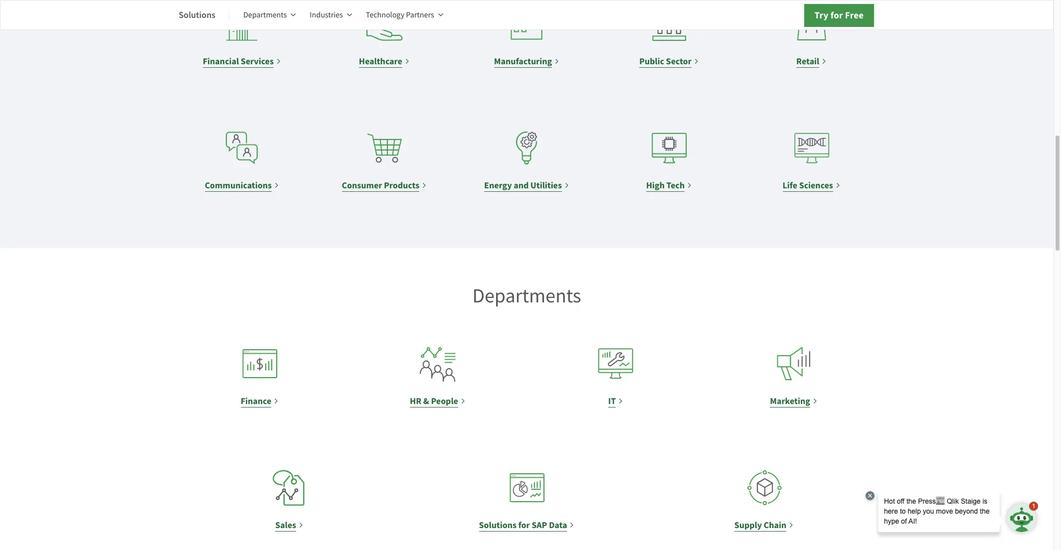 Task type: vqa. For each thing, say whether or not it's contained in the screenshot.
Headshot Of Mike Capone, Ceo, Qlik And The Text "Revealing The New Qlik Brand" image
no



Task type: describe. For each thing, give the bounding box(es) containing it.
consumer
[[342, 180, 382, 192]]

utilities
[[531, 180, 562, 192]]

solutions for solutions for sap data
[[479, 520, 517, 532]]

departments link
[[243, 3, 296, 27]]

sap
[[532, 520, 548, 532]]

try
[[815, 9, 829, 21]]

technology partners link
[[366, 3, 443, 27]]

public
[[640, 55, 665, 67]]

high
[[647, 180, 665, 192]]

sales
[[275, 520, 296, 532]]

retail
[[797, 55, 820, 67]]

marketing link
[[771, 395, 818, 409]]

life sciences link
[[783, 179, 841, 193]]

retail link
[[797, 54, 827, 68]]

energy
[[485, 180, 512, 192]]

people
[[431, 396, 459, 408]]

energy and utilities link
[[485, 179, 570, 193]]

supply
[[735, 520, 763, 532]]

communications link
[[205, 179, 279, 193]]

industries
[[310, 10, 343, 20]]

departments inside solutions menu bar
[[243, 10, 287, 20]]

financial services link
[[203, 54, 281, 68]]

data
[[549, 520, 568, 532]]

manufacturing link
[[494, 54, 560, 68]]

for for try
[[831, 9, 844, 21]]

healthcare
[[359, 55, 403, 67]]

it link
[[609, 395, 624, 409]]

solutions for solutions
[[179, 9, 216, 21]]

and
[[514, 180, 529, 192]]

partners
[[406, 10, 434, 20]]

1 vertical spatial departments
[[473, 283, 582, 309]]

energy and utilities
[[485, 180, 562, 192]]

solutions menu bar
[[179, 3, 457, 27]]

try for free link
[[805, 4, 875, 27]]

services
[[241, 55, 274, 67]]



Task type: locate. For each thing, give the bounding box(es) containing it.
for left sap on the right
[[519, 520, 530, 532]]

free
[[846, 9, 864, 21]]

try for free
[[815, 9, 864, 21]]

healthcare link
[[359, 54, 410, 68]]

financial services
[[203, 55, 274, 67]]

supply chain
[[735, 520, 787, 532]]

technology
[[366, 10, 405, 20]]

financial
[[203, 55, 239, 67]]

solutions for sap data link
[[479, 519, 575, 533]]

life sciences
[[783, 180, 834, 192]]

hr
[[410, 396, 422, 408]]

hr & people link
[[410, 395, 466, 409]]

high tech link
[[647, 179, 693, 193]]

departments
[[243, 10, 287, 20], [473, 283, 582, 309]]

1 horizontal spatial for
[[831, 9, 844, 21]]

for for solutions
[[519, 520, 530, 532]]

consumer products link
[[342, 179, 427, 193]]

solutions
[[179, 9, 216, 21], [479, 520, 517, 532]]

finance
[[241, 396, 272, 408]]

1 horizontal spatial solutions
[[479, 520, 517, 532]]

public sector
[[640, 55, 692, 67]]

high tech
[[647, 180, 685, 192]]

industries link
[[310, 3, 352, 27]]

solutions inside solutions menu bar
[[179, 9, 216, 21]]

0 vertical spatial solutions
[[179, 9, 216, 21]]

communications
[[205, 180, 272, 192]]

products
[[384, 180, 420, 192]]

chain
[[764, 520, 787, 532]]

for right try
[[831, 9, 844, 21]]

manufacturing
[[494, 55, 552, 67]]

0 vertical spatial for
[[831, 9, 844, 21]]

life
[[783, 180, 798, 192]]

technology partners
[[366, 10, 434, 20]]

&
[[424, 396, 430, 408]]

sales link
[[275, 519, 304, 533]]

for
[[831, 9, 844, 21], [519, 520, 530, 532]]

solutions for sap data
[[479, 520, 568, 532]]

tech
[[667, 180, 685, 192]]

0 horizontal spatial solutions
[[179, 9, 216, 21]]

0 vertical spatial departments
[[243, 10, 287, 20]]

1 vertical spatial for
[[519, 520, 530, 532]]

0 horizontal spatial for
[[519, 520, 530, 532]]

0 horizontal spatial departments
[[243, 10, 287, 20]]

sciences
[[800, 180, 834, 192]]

supply chain link
[[735, 519, 794, 533]]

for inside 'link'
[[831, 9, 844, 21]]

it
[[609, 396, 616, 408]]

solutions inside solutions for sap data link
[[479, 520, 517, 532]]

finance link
[[241, 395, 279, 409]]

hr & people
[[410, 396, 459, 408]]

marketing
[[771, 396, 811, 408]]

1 horizontal spatial departments
[[473, 283, 582, 309]]

1 vertical spatial solutions
[[479, 520, 517, 532]]

consumer products
[[342, 180, 420, 192]]

public sector link
[[640, 54, 700, 68]]

sector
[[666, 55, 692, 67]]



